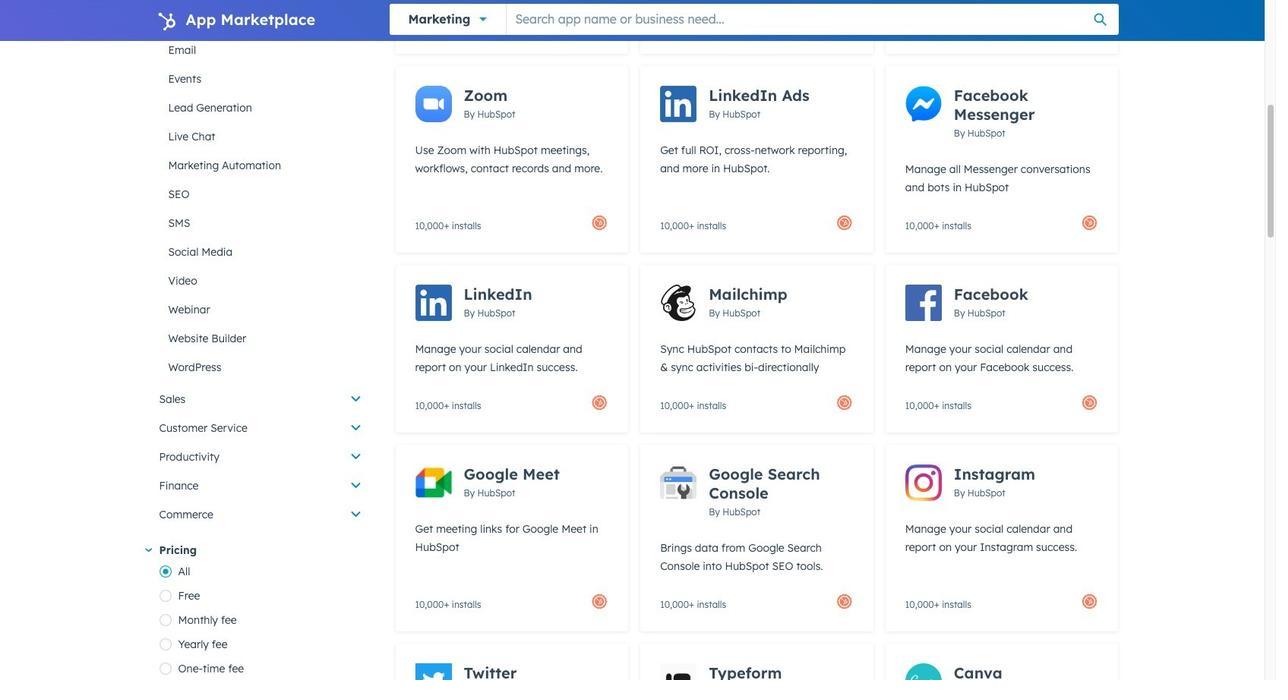 Task type: describe. For each thing, give the bounding box(es) containing it.
pricing group
[[159, 560, 371, 681]]

caret image
[[145, 549, 152, 553]]

Search app name or business need... search field
[[507, 4, 1119, 34]]



Task type: vqa. For each thing, say whether or not it's contained in the screenshot.
caret Icon
yes



